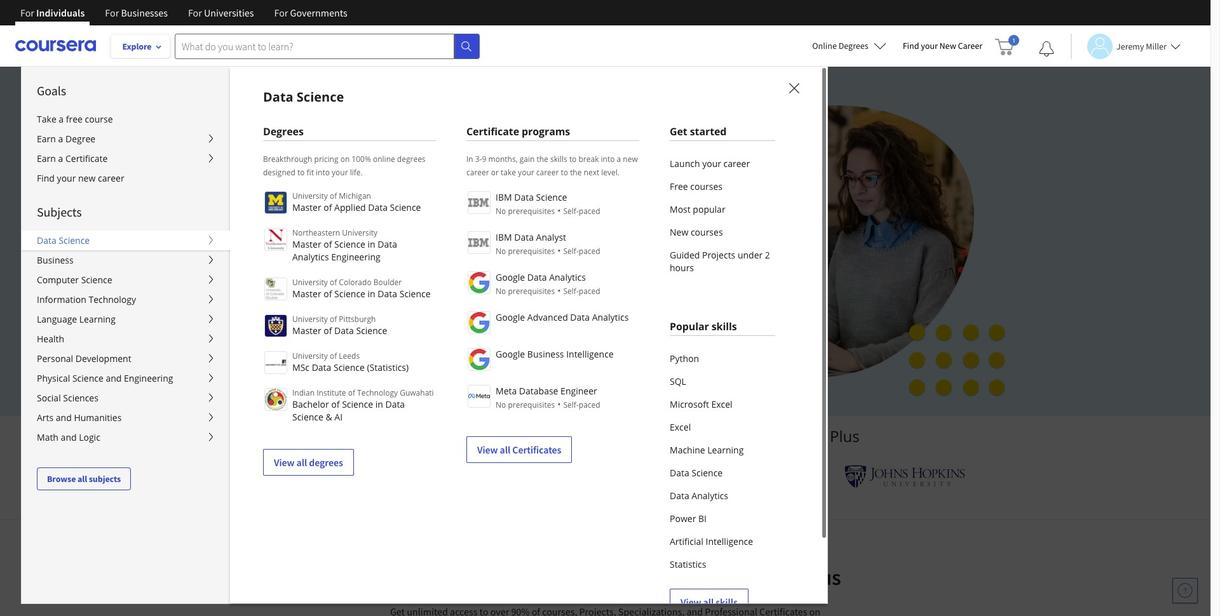 Task type: locate. For each thing, give the bounding box(es) containing it.
1 horizontal spatial view
[[478, 444, 498, 457]]

master up subscription
[[293, 202, 322, 214]]

on inside unlimited access to 7,000+ world-class courses, hands-on projects, and job-ready certificate programs—all included in your subscription
[[593, 178, 610, 197]]

0 vertical spatial degrees
[[839, 40, 869, 52]]

1 horizontal spatial into
[[601, 154, 615, 165]]

1 no from the top
[[496, 206, 506, 217]]

sas image
[[670, 467, 718, 487]]

0 horizontal spatial technology
[[89, 294, 136, 306]]

a inside in 3-9 months, gain the skills to break into a new career or take your career to the next level.
[[617, 154, 621, 165]]

new left career
[[940, 40, 957, 52]]

data science link
[[670, 462, 776, 485]]

1 master from the top
[[293, 202, 322, 214]]

johns hopkins university image
[[845, 465, 966, 489]]

prerequisites for engineer
[[508, 400, 555, 411]]

take
[[37, 113, 56, 125]]

science down machine learning
[[692, 467, 723, 479]]

on down the level.
[[593, 178, 610, 197]]

science
[[297, 88, 344, 106], [536, 191, 568, 203], [390, 202, 421, 214], [59, 235, 90, 247], [335, 238, 366, 251], [81, 274, 112, 286], [335, 288, 366, 300], [400, 288, 431, 300], [356, 325, 387, 337], [334, 362, 365, 374], [72, 373, 104, 385], [342, 399, 373, 411], [293, 411, 324, 424], [692, 467, 723, 479]]

• down engineer
[[558, 399, 561, 411]]

popular skills
[[670, 320, 737, 334]]

0 horizontal spatial degrees
[[309, 457, 343, 469]]

to left fit at the top left
[[298, 167, 305, 178]]

of inside "university of leeds msc data science (statistics)"
[[330, 351, 337, 362]]

your inside in 3-9 months, gain the skills to break into a new career or take your career to the next level.
[[518, 167, 535, 178]]

certificate programs
[[467, 125, 571, 139]]

no inside google data analytics no prerequisites • self-paced
[[496, 286, 506, 297]]

of right cancel
[[324, 288, 332, 300]]

with up view all skills at right
[[669, 565, 711, 591]]

northeastern university master of science in data analytics engineering
[[293, 228, 397, 263]]

0 horizontal spatial new
[[670, 226, 689, 238]]

2 ibm from the top
[[496, 231, 512, 244]]

data down the take
[[515, 191, 534, 203]]

4 • from the top
[[558, 399, 561, 411]]

artificial intelligence
[[670, 536, 754, 548]]

university down ready
[[342, 228, 378, 238]]

2 prerequisites from the top
[[508, 246, 555, 257]]

goals
[[617, 565, 665, 591]]

2 partnername logo image from the top
[[468, 231, 491, 254]]

close image
[[787, 80, 803, 97]]

self- inside meta database engineer no prerequisites • self-paced
[[564, 400, 579, 411]]

northeastern university  logo image
[[265, 228, 287, 251]]

3 • from the top
[[558, 285, 561, 297]]

1 ibm from the top
[[496, 191, 512, 203]]

275+
[[435, 426, 469, 447]]

for left businesses
[[105, 6, 119, 19]]

0 horizontal spatial engineering
[[124, 373, 173, 385]]

all inside view all certificates link
[[500, 444, 511, 457]]

microsoft
[[670, 399, 710, 411]]

0 horizontal spatial degrees
[[263, 125, 304, 139]]

science down subjects
[[59, 235, 90, 247]]

and up subscription
[[296, 201, 321, 220]]

degrees up breakthrough
[[263, 125, 304, 139]]

data inside university of colorado boulder master of science in data science
[[378, 288, 397, 300]]

degrees inside breakthrough pricing on 100% online degrees designed to fit into your life.
[[397, 154, 426, 165]]

online degrees
[[813, 40, 869, 52]]

all inside browse all subjects button
[[78, 474, 87, 485]]

0 vertical spatial find
[[903, 40, 920, 52]]

0 vertical spatial certificate
[[467, 125, 520, 139]]

learn
[[351, 426, 392, 447]]

degrees
[[397, 154, 426, 165], [309, 457, 343, 469]]

0 horizontal spatial intelligence
[[567, 348, 614, 361]]

1 earn from the top
[[37, 133, 56, 145]]

data up boulder
[[378, 238, 397, 251]]

1 horizontal spatial free
[[670, 181, 688, 193]]

0 vertical spatial new
[[940, 40, 957, 52]]

engineering up colorado
[[332, 251, 381, 263]]

new right break
[[623, 154, 638, 165]]

0 vertical spatial technology
[[89, 294, 136, 306]]

intelligence inside view all skills list
[[706, 536, 754, 548]]

0 horizontal spatial free
[[308, 314, 328, 327]]

list
[[670, 153, 776, 280]]

development
[[75, 353, 131, 365]]

view down the indian institute of technology guwahati logo
[[274, 457, 295, 469]]

3 self- from the top
[[564, 286, 579, 297]]

for left individuals
[[20, 6, 34, 19]]

1 vertical spatial technology
[[357, 388, 398, 399]]

learning inside view all skills list
[[708, 445, 744, 457]]

1 horizontal spatial degrees
[[839, 40, 869, 52]]

microsoft excel
[[670, 399, 733, 411]]

science inside 'popup button'
[[59, 235, 90, 247]]

engineer
[[561, 385, 598, 397]]

science up information technology
[[81, 274, 112, 286]]

/month, cancel anytime
[[252, 285, 358, 297]]

university inside "university of leeds msc data science (statistics)"
[[293, 351, 328, 362]]

google down the ibm data analyst no prerequisites • self-paced
[[496, 272, 525, 284]]

2 google from the top
[[496, 312, 525, 324]]

science down job-
[[335, 238, 366, 251]]

data up power
[[670, 490, 690, 502]]

0 horizontal spatial data science
[[37, 235, 90, 247]]

prerequisites inside ibm data science no prerequisites • self-paced
[[508, 206, 555, 217]]

of left leeds
[[330, 351, 337, 362]]

for for governments
[[274, 6, 288, 19]]

1 horizontal spatial excel
[[712, 399, 733, 411]]

science down 7,000+
[[390, 202, 421, 214]]

1 horizontal spatial learning
[[708, 445, 744, 457]]

explore button
[[111, 35, 170, 58]]

explore menu element
[[22, 67, 230, 491]]

physical science and engineering
[[37, 373, 173, 385]]

3 prerequisites from the top
[[508, 286, 555, 297]]

with down microsoft excel 'link'
[[727, 426, 758, 447]]

university inside university of colorado boulder master of science in data science
[[293, 277, 328, 288]]

unlimited
[[237, 178, 301, 197]]

1 horizontal spatial degrees
[[397, 154, 426, 165]]

free inside list
[[670, 181, 688, 193]]

1 vertical spatial on
[[593, 178, 610, 197]]

0 vertical spatial earn
[[37, 133, 56, 145]]

and
[[296, 201, 321, 220], [106, 373, 122, 385], [56, 412, 72, 424], [614, 426, 642, 447], [61, 432, 77, 444]]

3 google from the top
[[496, 348, 525, 361]]

3 master from the top
[[293, 288, 322, 300]]

2 horizontal spatial with
[[727, 426, 758, 447]]

1 vertical spatial engineering
[[124, 373, 173, 385]]

4 paced from the top
[[579, 400, 601, 411]]

0 horizontal spatial with
[[295, 344, 315, 356]]

1 google from the top
[[496, 272, 525, 284]]

partnername logo image
[[468, 191, 491, 214], [468, 231, 491, 254], [468, 272, 491, 294], [468, 312, 491, 334], [468, 348, 491, 371], [468, 385, 491, 408]]

• inside ibm data science no prerequisites • self-paced
[[558, 205, 561, 217]]

self- inside google data analytics no prerequisites • self-paced
[[564, 286, 579, 297]]

1 vertical spatial learning
[[708, 445, 744, 457]]

2 vertical spatial skills
[[716, 596, 738, 609]]

google left advanced at the bottom
[[496, 312, 525, 324]]

free up most
[[670, 181, 688, 193]]

no down programs—all
[[496, 246, 506, 257]]

analytics down the ibm data analyst no prerequisites • self-paced
[[550, 272, 586, 284]]

master right 7-
[[293, 325, 322, 337]]

master right northeastern university  logo
[[293, 238, 322, 251]]

view inside list
[[274, 457, 295, 469]]

1 self- from the top
[[564, 206, 579, 217]]

view for degrees
[[274, 457, 295, 469]]

science down $399 /year with 14-day money-back guarantee
[[334, 362, 365, 374]]

new down most
[[670, 226, 689, 238]]

self- for engineer
[[564, 400, 579, 411]]

• inside the ibm data analyst no prerequisites • self-paced
[[558, 245, 561, 257]]

1 vertical spatial degrees
[[309, 457, 343, 469]]

into right fit at the top left
[[316, 167, 330, 178]]

find inside "explore menu" element
[[37, 172, 55, 184]]

6 partnername logo image from the top
[[468, 385, 491, 408]]

of left michigan
[[330, 191, 337, 202]]

prerequisites
[[508, 206, 555, 217], [508, 246, 555, 257], [508, 286, 555, 297], [508, 400, 555, 411]]

of up 14-
[[324, 325, 332, 337]]

for left governments
[[274, 6, 288, 19]]

engineering down personal development dropdown button
[[124, 373, 173, 385]]

of up ai
[[332, 399, 340, 411]]

projects
[[703, 249, 736, 261]]

1 horizontal spatial engineering
[[332, 251, 381, 263]]

advanced
[[528, 312, 568, 324]]

degrees inside popup button
[[839, 40, 869, 52]]

analytics right advanced at the bottom
[[592, 312, 629, 324]]

certificate inside the data science menu item
[[467, 125, 520, 139]]

breakthrough
[[263, 154, 313, 165]]

arts
[[37, 412, 54, 424]]

1 paced from the top
[[579, 206, 601, 217]]

indian institute of technology guwahati logo image
[[265, 389, 287, 411]]

1 horizontal spatial certificate
[[467, 125, 520, 139]]

all for certificates
[[500, 444, 511, 457]]

0 vertical spatial skills
[[551, 154, 568, 165]]

shopping cart: 1 item image
[[996, 35, 1020, 55]]

goals
[[37, 83, 66, 99]]

0 horizontal spatial view
[[274, 457, 295, 469]]

2 horizontal spatial view
[[681, 596, 702, 609]]

1 • from the top
[[558, 205, 561, 217]]

partnername logo image for ibm data analyst
[[468, 231, 491, 254]]

pittsburgh
[[339, 314, 376, 325]]

courses for free courses
[[691, 181, 723, 193]]

a for free
[[59, 113, 64, 125]]

university of colorado boulder logo image
[[265, 278, 287, 301]]

of inside northeastern university master of science in data analytics engineering
[[324, 238, 332, 251]]

google data analytics no prerequisites • self-paced
[[496, 272, 601, 297]]

1 vertical spatial business
[[528, 348, 564, 361]]

browse all subjects button
[[37, 468, 131, 491]]

into
[[601, 154, 615, 165], [316, 167, 330, 178]]

1 horizontal spatial the
[[570, 167, 582, 178]]

power
[[670, 513, 697, 525]]

0 vertical spatial on
[[341, 154, 350, 165]]

0 horizontal spatial find
[[37, 172, 55, 184]]

engineering inside northeastern university master of science in data analytics engineering
[[332, 251, 381, 263]]

earn down take
[[37, 133, 56, 145]]

new down earn a certificate
[[78, 172, 96, 184]]

view for certificate programs
[[478, 444, 498, 457]]

2 vertical spatial with
[[669, 565, 711, 591]]

0 horizontal spatial learning
[[79, 314, 116, 326]]

on left 100% at the top of page
[[341, 154, 350, 165]]

view all degrees
[[274, 457, 343, 469]]

engineering
[[332, 251, 381, 263], [124, 373, 173, 385]]

technology
[[89, 294, 136, 306], [357, 388, 398, 399]]

0 horizontal spatial day
[[290, 314, 306, 327]]

3 no from the top
[[496, 286, 506, 297]]

self- inside the ibm data analyst no prerequisites • self-paced
[[564, 246, 579, 257]]

learn from 275+ leading universities and companies with coursera plus
[[351, 426, 860, 447]]

started
[[690, 125, 727, 139]]

view down statistics
[[681, 596, 702, 609]]

1 vertical spatial into
[[316, 167, 330, 178]]

2 vertical spatial data science
[[670, 467, 723, 479]]

day inside button
[[290, 314, 306, 327]]

google up meta
[[496, 348, 525, 361]]

2 for from the left
[[105, 6, 119, 19]]

2 paced from the top
[[579, 246, 601, 257]]

1 horizontal spatial find
[[903, 40, 920, 52]]

technology down (statistics)
[[357, 388, 398, 399]]

career up free courses link
[[724, 158, 751, 170]]

1 horizontal spatial intelligence
[[706, 536, 754, 548]]

paced for engineer
[[579, 400, 601, 411]]

data down the ibm data analyst no prerequisites • self-paced
[[528, 272, 547, 284]]

data down 14-
[[312, 362, 332, 374]]

partnername logo image inside "google advanced data analytics" link
[[468, 312, 491, 334]]

None search field
[[175, 33, 480, 59]]

all inside view all degrees link
[[297, 457, 307, 469]]

business up the computer
[[37, 254, 74, 266]]

science inside popup button
[[72, 373, 104, 385]]

no up "google advanced data analytics" link
[[496, 286, 506, 297]]

1 vertical spatial day
[[330, 344, 346, 356]]

statistics
[[670, 559, 707, 571]]

career
[[959, 40, 983, 52]]

prerequisites inside the ibm data analyst no prerequisites • self-paced
[[508, 246, 555, 257]]

all inside view all skills link
[[704, 596, 714, 609]]

1 vertical spatial intelligence
[[706, 536, 754, 548]]

2 no from the top
[[496, 246, 506, 257]]

for universities
[[188, 6, 254, 19]]

into for certificate programs
[[601, 154, 615, 165]]

view inside list
[[681, 596, 702, 609]]

paced for analyst
[[579, 246, 601, 257]]

view right 275+
[[478, 444, 498, 457]]

1 vertical spatial new
[[670, 226, 689, 238]]

4 prerequisites from the top
[[508, 400, 555, 411]]

master inside university of michigan master of applied data science
[[293, 202, 322, 214]]

0 vertical spatial ibm
[[496, 191, 512, 203]]

all for subjects
[[78, 474, 87, 485]]

projects,
[[237, 201, 293, 220]]

ibm inside the ibm data analyst no prerequisites • self-paced
[[496, 231, 512, 244]]

1 vertical spatial data science
[[37, 235, 90, 247]]

paced inside ibm data science no prerequisites • self-paced
[[579, 206, 601, 217]]

find left career
[[903, 40, 920, 52]]

guwahati
[[400, 388, 434, 399]]

0 vertical spatial with
[[295, 344, 315, 356]]

sciences
[[63, 392, 98, 404]]

0 horizontal spatial certificate
[[65, 153, 108, 165]]

5 partnername logo image from the top
[[468, 348, 491, 371]]

master
[[293, 202, 322, 214], [293, 238, 322, 251], [293, 288, 322, 300], [293, 325, 322, 337]]

data science inside view all skills list
[[670, 467, 723, 479]]

0 vertical spatial courses
[[691, 181, 723, 193]]

paced inside the ibm data analyst no prerequisites • self-paced
[[579, 246, 601, 257]]

view all certificates list
[[467, 190, 640, 464]]

data
[[263, 88, 294, 106], [515, 191, 534, 203], [368, 202, 388, 214], [515, 231, 534, 244], [37, 235, 56, 247], [378, 238, 397, 251], [528, 272, 547, 284], [378, 288, 397, 300], [571, 312, 590, 324], [335, 325, 354, 337], [312, 362, 332, 374], [386, 399, 405, 411], [670, 467, 690, 479], [670, 490, 690, 502]]

google for google advanced data analytics
[[496, 312, 525, 324]]

excel down sql link
[[712, 399, 733, 411]]

data right advanced at the bottom
[[571, 312, 590, 324]]

data inside the ibm data analyst no prerequisites • self-paced
[[515, 231, 534, 244]]

0 horizontal spatial into
[[316, 167, 330, 178]]

business down "google advanced data analytics" link
[[528, 348, 564, 361]]

career inside "explore menu" element
[[98, 172, 124, 184]]

analytics inside google data analytics no prerequisites • self-paced
[[550, 272, 586, 284]]

the right "gain"
[[537, 154, 549, 165]]

in
[[467, 154, 474, 165]]

data inside google data analytics no prerequisites • self-paced
[[528, 272, 547, 284]]

a for degree
[[58, 133, 63, 145]]

4 self- from the top
[[564, 400, 579, 411]]

science down bachelor
[[293, 411, 324, 424]]

1 vertical spatial earn
[[37, 153, 56, 165]]

your inside "explore menu" element
[[57, 172, 76, 184]]

free left trial
[[308, 314, 328, 327]]

in inside northeastern university master of science in data analytics engineering
[[368, 238, 376, 251]]

1 horizontal spatial new
[[940, 40, 957, 52]]

2 courses from the top
[[691, 226, 723, 238]]

find down earn a certificate
[[37, 172, 55, 184]]

university of illinois at urbana-champaign image
[[246, 467, 345, 487]]

excel
[[712, 399, 733, 411], [670, 422, 691, 434]]

courses up the popular
[[691, 181, 723, 193]]

4 master from the top
[[293, 325, 322, 337]]

1 vertical spatial degrees
[[263, 125, 304, 139]]

3 paced from the top
[[579, 286, 601, 297]]

data inside data science 'popup button'
[[37, 235, 56, 247]]

1 for from the left
[[20, 6, 34, 19]]

certificate up 9
[[467, 125, 520, 139]]

partnername logo image for ibm data science
[[468, 191, 491, 214]]

paced inside google data analytics no prerequisites • self-paced
[[579, 286, 601, 297]]

ready
[[350, 201, 387, 220]]

paced down the hands-
[[579, 206, 601, 217]]

courses for new courses
[[691, 226, 723, 238]]

prerequisites inside google data analytics no prerequisites • self-paced
[[508, 286, 555, 297]]

job-
[[325, 201, 350, 220]]

for for businesses
[[105, 6, 119, 19]]

no
[[496, 206, 506, 217], [496, 246, 506, 257], [496, 286, 506, 297], [496, 400, 506, 411]]

degrees down &
[[309, 457, 343, 469]]

paced up 'google advanced data analytics' on the bottom
[[579, 286, 601, 297]]

free
[[670, 181, 688, 193], [308, 314, 328, 327]]

university of pittsburgh logo image
[[265, 315, 287, 338]]

degrees right online at the right top
[[839, 40, 869, 52]]

2 earn from the top
[[37, 153, 56, 165]]

boulder
[[374, 277, 402, 288]]

data science down subjects
[[37, 235, 90, 247]]

analytics inside northeastern university master of science in data analytics engineering
[[293, 251, 329, 263]]

intelligence down power bi link
[[706, 536, 754, 548]]

most popular link
[[670, 198, 776, 221]]

courses down the popular
[[691, 226, 723, 238]]

university inside university of pittsburgh master of data science
[[293, 314, 328, 325]]

learning down information technology
[[79, 314, 116, 326]]

in
[[614, 201, 626, 220], [368, 238, 376, 251], [368, 288, 376, 300], [376, 399, 383, 411], [430, 565, 448, 591]]

0 horizontal spatial on
[[341, 154, 350, 165]]

into inside breakthrough pricing on 100% online degrees designed to fit into your life.
[[316, 167, 330, 178]]

all for degrees
[[297, 457, 307, 469]]

science inside university of michigan master of applied data science
[[390, 202, 421, 214]]

paced down engineer
[[579, 400, 601, 411]]

university of leeds logo image
[[265, 352, 287, 375]]

no down courses,
[[496, 206, 506, 217]]

prerequisites for analytics
[[508, 286, 555, 297]]

engineering inside physical science and engineering popup button
[[124, 373, 173, 385]]

trial
[[329, 314, 350, 327]]

1 vertical spatial the
[[570, 167, 582, 178]]

google inside google data analytics no prerequisites • self-paced
[[496, 272, 525, 284]]

prerequisites down courses,
[[508, 206, 555, 217]]

0 vertical spatial business
[[37, 254, 74, 266]]

0 vertical spatial new
[[623, 154, 638, 165]]

self- down the hands-
[[564, 206, 579, 217]]

university right university of colorado boulder logo
[[293, 277, 328, 288]]

0 vertical spatial engineering
[[332, 251, 381, 263]]

1 vertical spatial new
[[78, 172, 96, 184]]

data inside ibm data science no prerequisites • self-paced
[[515, 191, 534, 203]]

1 vertical spatial find
[[37, 172, 55, 184]]

no inside meta database engineer no prerequisites • self-paced
[[496, 400, 506, 411]]

3 for from the left
[[188, 6, 202, 19]]

courses,
[[491, 178, 545, 197]]

science up money-
[[356, 325, 387, 337]]

career inside list
[[724, 158, 751, 170]]

1 horizontal spatial business
[[528, 348, 564, 361]]

university inside northeastern university master of science in data analytics engineering
[[342, 228, 378, 238]]

0 vertical spatial excel
[[712, 399, 733, 411]]

0 vertical spatial into
[[601, 154, 615, 165]]

paced inside meta database engineer no prerequisites • self-paced
[[579, 400, 601, 411]]

business inside 'view all certificates' list
[[528, 348, 564, 361]]

1 vertical spatial free
[[308, 314, 328, 327]]

find for find your new career
[[903, 40, 920, 52]]

for for individuals
[[20, 6, 34, 19]]

1 vertical spatial google
[[496, 312, 525, 324]]

master inside northeastern university master of science in data analytics engineering
[[293, 238, 322, 251]]

earn
[[37, 133, 56, 145], [37, 153, 56, 165]]

0 vertical spatial free
[[670, 181, 688, 193]]

0 vertical spatial day
[[290, 314, 306, 327]]

businesses
[[121, 6, 168, 19]]

(statistics)
[[367, 362, 409, 374]]

2 master from the top
[[293, 238, 322, 251]]

self- inside ibm data science no prerequisites • self-paced
[[564, 206, 579, 217]]

months,
[[489, 154, 518, 165]]

• for analyst
[[558, 245, 561, 257]]

4 no from the top
[[496, 400, 506, 411]]

1 vertical spatial with
[[727, 426, 758, 447]]

in inside indian institute of technology guwahati bachelor of science in data science & ai
[[376, 399, 383, 411]]

1 partnername logo image from the top
[[468, 191, 491, 214]]

a down the earn a degree
[[58, 153, 63, 165]]

degrees right online
[[397, 154, 426, 165]]

1 vertical spatial excel
[[670, 422, 691, 434]]

3 partnername logo image from the top
[[468, 272, 491, 294]]

get
[[670, 125, 688, 139]]

a up the level.
[[617, 154, 621, 165]]

4 for from the left
[[274, 6, 288, 19]]

science inside popup button
[[81, 274, 112, 286]]

0 vertical spatial google
[[496, 272, 525, 284]]

data up from
[[386, 399, 405, 411]]

self- for analyst
[[564, 246, 579, 257]]

view inside list
[[478, 444, 498, 457]]

into up the level.
[[601, 154, 615, 165]]

1 vertical spatial coursera
[[715, 565, 798, 591]]

with
[[295, 344, 315, 356], [727, 426, 758, 447], [669, 565, 711, 591]]

to
[[570, 154, 577, 165], [298, 167, 305, 178], [561, 167, 569, 178], [350, 178, 364, 197]]

0 vertical spatial degrees
[[397, 154, 426, 165]]

• for engineer
[[558, 399, 561, 411]]

intelligence
[[567, 348, 614, 361], [706, 536, 754, 548]]

earn down the earn a degree
[[37, 153, 56, 165]]

a
[[59, 113, 64, 125], [58, 133, 63, 145], [58, 153, 63, 165], [617, 154, 621, 165]]

data down machine
[[670, 467, 690, 479]]

no down meta
[[496, 400, 506, 411]]

no for ibm data analyst
[[496, 246, 506, 257]]

analyst
[[536, 231, 567, 244]]

2 self- from the top
[[564, 246, 579, 257]]

data inside "university of leeds msc data science (statistics)"
[[312, 362, 332, 374]]

no inside the ibm data analyst no prerequisites • self-paced
[[496, 246, 506, 257]]

the left next
[[570, 167, 582, 178]]

1 vertical spatial certificate
[[65, 153, 108, 165]]

0 vertical spatial intelligence
[[567, 348, 614, 361]]

money-
[[349, 344, 382, 356]]

1 courses from the top
[[691, 181, 723, 193]]

master up the start 7-day free trial
[[293, 288, 322, 300]]

and inside unlimited access to 7,000+ world-class courses, hands-on projects, and job-ready certificate programs—all included in your subscription
[[296, 201, 321, 220]]

1 horizontal spatial new
[[623, 154, 638, 165]]

university inside university of michigan master of applied data science
[[293, 191, 328, 202]]

1 horizontal spatial on
[[593, 178, 610, 197]]

1 vertical spatial ibm
[[496, 231, 512, 244]]

companies
[[646, 426, 723, 447]]

excel up machine
[[670, 422, 691, 434]]

1 prerequisites from the top
[[508, 206, 555, 217]]

applied
[[335, 202, 366, 214]]

0 vertical spatial learning
[[79, 314, 116, 326]]

1 vertical spatial courses
[[691, 226, 723, 238]]

2 horizontal spatial data science
[[670, 467, 723, 479]]

0 horizontal spatial new
[[78, 172, 96, 184]]

logic
[[79, 432, 100, 444]]

1 horizontal spatial technology
[[357, 388, 398, 399]]

1 horizontal spatial day
[[330, 344, 346, 356]]

data down subjects
[[37, 235, 56, 247]]

university for data
[[293, 314, 328, 325]]

technology inside indian institute of technology guwahati bachelor of science in data science & ai
[[357, 388, 398, 399]]

coursera image
[[15, 36, 96, 56]]

paced down included
[[579, 246, 601, 257]]

science inside view all skills list
[[692, 467, 723, 479]]

data inside "google advanced data analytics" link
[[571, 312, 590, 324]]

access
[[304, 178, 347, 197]]

1 horizontal spatial data science
[[263, 88, 344, 106]]

analytics up bi
[[692, 490, 729, 502]]

0 vertical spatial data science
[[263, 88, 344, 106]]

0 vertical spatial the
[[537, 154, 549, 165]]

in right included
[[614, 201, 626, 220]]

4 partnername logo image from the top
[[468, 312, 491, 334]]

2 vertical spatial google
[[496, 348, 525, 361]]

leeds
[[339, 351, 360, 362]]

leading
[[473, 426, 525, 447]]

2 • from the top
[[558, 245, 561, 257]]

0 horizontal spatial business
[[37, 254, 74, 266]]

7-
[[281, 314, 290, 327]]

included
[[554, 201, 610, 220]]

technology inside information technology popup button
[[89, 294, 136, 306]]

• down the hands-
[[558, 205, 561, 217]]

jeremy
[[1117, 40, 1145, 52]]

data science up coursera plus image
[[263, 88, 344, 106]]

universities
[[529, 426, 610, 447]]

analytics inside view all skills list
[[692, 490, 729, 502]]

back
[[382, 344, 403, 356]]

master inside university of pittsburgh master of data science
[[293, 325, 322, 337]]



Task type: vqa. For each thing, say whether or not it's contained in the screenshot.
MICROSOFT EXCEL
yes



Task type: describe. For each thing, give the bounding box(es) containing it.
skills inside view all skills link
[[716, 596, 738, 609]]

data science group
[[21, 0, 1221, 617]]

science up "guarantee"
[[400, 288, 431, 300]]

data inside university of pittsburgh master of data science
[[335, 325, 354, 337]]

information technology
[[37, 294, 136, 306]]

data analytics link
[[670, 485, 776, 508]]

1 horizontal spatial with
[[669, 565, 711, 591]]

of left colorado
[[330, 277, 337, 288]]

and down 'development'
[[106, 373, 122, 385]]

data science menu item
[[230, 0, 1221, 617]]

excel inside 'link'
[[712, 399, 733, 411]]

gain
[[520, 154, 535, 165]]

0 horizontal spatial excel
[[670, 422, 691, 434]]

view all degrees list
[[263, 190, 436, 476]]

help center image
[[1178, 584, 1194, 599]]

launch
[[670, 158, 700, 170]]

new inside the data science menu item
[[670, 226, 689, 238]]

intelligence inside 'view all certificates' list
[[567, 348, 614, 361]]

science inside northeastern university master of science in data analytics engineering
[[335, 238, 366, 251]]

self- for analytics
[[564, 286, 579, 297]]

invest
[[370, 565, 426, 591]]

health
[[37, 333, 64, 345]]

in inside unlimited access to 7,000+ world-class courses, hands-on projects, and job-ready certificate programs—all included in your subscription
[[614, 201, 626, 220]]

google business intelligence
[[496, 348, 614, 361]]

anytime
[[321, 285, 358, 297]]

start 7-day free trial button
[[237, 305, 370, 336]]

9
[[482, 154, 487, 165]]

university of pittsburgh master of data science
[[293, 314, 387, 337]]

break
[[579, 154, 599, 165]]

a for certificate
[[58, 153, 63, 165]]

career down 3-
[[467, 167, 489, 178]]

your inside list
[[703, 158, 722, 170]]

&
[[326, 411, 332, 424]]

of right institute at bottom
[[348, 388, 355, 399]]

microsoft excel link
[[670, 394, 776, 417]]

bi
[[699, 513, 707, 525]]

to inside breakthrough pricing on 100% online degrees designed to fit into your life.
[[298, 167, 305, 178]]

no for google data analytics
[[496, 286, 506, 297]]

ibm for ibm data science
[[496, 191, 512, 203]]

• for analytics
[[558, 285, 561, 297]]

jeremy miller
[[1117, 40, 1167, 52]]

data inside indian institute of technology guwahati bachelor of science in data science & ai
[[386, 399, 405, 411]]

partnername logo image for meta database engineer
[[468, 385, 491, 408]]

your inside unlimited access to 7,000+ world-class courses, hands-on projects, and job-ready certificate programs—all included in your subscription
[[237, 223, 267, 242]]

in inside university of colorado boulder master of science in data science
[[368, 288, 376, 300]]

most popular
[[670, 203, 726, 216]]

science up coursera plus image
[[297, 88, 344, 106]]

health button
[[22, 329, 230, 349]]

free courses link
[[670, 176, 776, 198]]

prerequisites for science
[[508, 206, 555, 217]]

• for science
[[558, 205, 561, 217]]

0 vertical spatial coursera
[[762, 426, 827, 447]]

python
[[670, 353, 700, 365]]

new inside "explore menu" element
[[78, 172, 96, 184]]

for for universities
[[188, 6, 202, 19]]

into for degrees
[[316, 167, 330, 178]]

prerequisites for analyst
[[508, 246, 555, 257]]

and right "arts"
[[56, 412, 72, 424]]

university of colorado boulder master of science in data science
[[293, 277, 431, 300]]

google advanced data analytics link
[[467, 310, 640, 334]]

list containing launch your career
[[670, 153, 776, 280]]

social sciences button
[[22, 389, 230, 408]]

ibm data science no prerequisites • self-paced
[[496, 191, 601, 217]]

computer science
[[37, 274, 112, 286]]

degrees inside list
[[309, 457, 343, 469]]

python link
[[670, 348, 776, 371]]

data science inside 'popup button'
[[37, 235, 90, 247]]

start
[[257, 314, 279, 327]]

all for skills
[[704, 596, 714, 609]]

machine learning
[[670, 445, 744, 457]]

or
[[491, 167, 499, 178]]

professional
[[498, 565, 612, 591]]

view all certificates
[[478, 444, 562, 457]]

view all skills link
[[670, 589, 749, 616]]

science up ai
[[342, 399, 373, 411]]

level.
[[602, 167, 620, 178]]

for businesses
[[105, 6, 168, 19]]

find your new career link
[[22, 169, 230, 188]]

data inside university of michigan master of applied data science
[[368, 202, 388, 214]]

data analytics
[[670, 490, 729, 502]]

in right invest
[[430, 565, 448, 591]]

guided
[[670, 249, 700, 261]]

on inside breakthrough pricing on 100% online degrees designed to fit into your life.
[[341, 154, 350, 165]]

view all skills list
[[670, 348, 776, 616]]

hours
[[670, 262, 694, 274]]

science up pittsburgh
[[335, 288, 366, 300]]

browse
[[47, 474, 76, 485]]

university for of
[[293, 277, 328, 288]]

language learning button
[[22, 310, 230, 329]]

to left break
[[570, 154, 577, 165]]

free inside button
[[308, 314, 328, 327]]

earn for earn a certificate
[[37, 153, 56, 165]]

degrees inside the data science menu item
[[263, 125, 304, 139]]

university for applied
[[293, 191, 328, 202]]

humanities
[[74, 412, 122, 424]]

What do you want to learn? text field
[[175, 33, 455, 59]]

guided projects under 2 hours link
[[670, 244, 776, 280]]

popular
[[670, 320, 710, 334]]

skills inside in 3-9 months, gain the skills to break into a new career or take your career to the next level.
[[551, 154, 568, 165]]

data science button
[[22, 231, 230, 251]]

coursera plus image
[[237, 119, 430, 138]]

and inside dropdown button
[[61, 432, 77, 444]]

bachelor
[[293, 399, 329, 411]]

no for ibm data science
[[496, 206, 506, 217]]

launch your career
[[670, 158, 751, 170]]

personal
[[37, 353, 73, 365]]

earn for earn a degree
[[37, 133, 56, 145]]

100%
[[352, 154, 371, 165]]

to inside unlimited access to 7,000+ world-class courses, hands-on projects, and job-ready certificate programs—all included in your subscription
[[350, 178, 364, 197]]

data inside data science link
[[670, 467, 690, 479]]

certificate inside dropdown button
[[65, 153, 108, 165]]

social sciences
[[37, 392, 98, 404]]

google image
[[486, 465, 555, 489]]

pricing
[[314, 154, 339, 165]]

data down what do you want to learn? text field at the top left of the page
[[263, 88, 294, 106]]

ibm for ibm data analyst
[[496, 231, 512, 244]]

partnername logo image inside google business intelligence link
[[468, 348, 491, 371]]

earn a degree button
[[22, 129, 230, 149]]

free courses
[[670, 181, 723, 193]]

artificial intelligence link
[[670, 531, 776, 554]]

university of leeds msc data science (statistics)
[[293, 351, 409, 374]]

paced for analytics
[[579, 286, 601, 297]]

self- for science
[[564, 206, 579, 217]]

designed
[[263, 167, 296, 178]]

and left the companies
[[614, 426, 642, 447]]

science inside ibm data science no prerequisites • self-paced
[[536, 191, 568, 203]]

new inside in 3-9 months, gain the skills to break into a new career or take your career to the next level.
[[623, 154, 638, 165]]

no for meta database engineer
[[496, 400, 506, 411]]

math and logic button
[[22, 428, 230, 448]]

browse all subjects
[[47, 474, 121, 485]]

to up the hands-
[[561, 167, 569, 178]]

1 vertical spatial skills
[[712, 320, 737, 334]]

guided projects under 2 hours
[[670, 249, 771, 274]]

earn a certificate
[[37, 153, 108, 165]]

partnername logo image for google data analytics
[[468, 272, 491, 294]]

for governments
[[274, 6, 348, 19]]

in 3-9 months, gain the skills to break into a new career or take your career to the next level.
[[467, 154, 638, 178]]

jeremy miller button
[[1072, 33, 1181, 59]]

google for google data analytics no prerequisites • self-paced
[[496, 272, 525, 284]]

google for google business intelligence
[[496, 348, 525, 361]]

find for find your new career
[[37, 172, 55, 184]]

certificate
[[391, 201, 455, 220]]

banner navigation
[[10, 0, 358, 35]]

1 vertical spatial plus
[[802, 565, 842, 591]]

machine
[[670, 445, 706, 457]]

of left pittsburgh
[[330, 314, 337, 325]]

learning for machine learning
[[708, 445, 744, 457]]

0 vertical spatial plus
[[831, 426, 860, 447]]

of down access
[[324, 202, 332, 214]]

science inside "university of leeds msc data science (statistics)"
[[334, 362, 365, 374]]

governments
[[290, 6, 348, 19]]

language learning
[[37, 314, 116, 326]]

computer science button
[[22, 270, 230, 290]]

career up the hands-
[[537, 167, 559, 178]]

subjects
[[89, 474, 121, 485]]

university for science
[[293, 351, 328, 362]]

science inside university of pittsburgh master of data science
[[356, 325, 387, 337]]

business inside popup button
[[37, 254, 74, 266]]

14-
[[317, 344, 330, 356]]

colorado
[[339, 277, 372, 288]]

university of michigan logo image
[[265, 191, 287, 214]]

0 horizontal spatial the
[[537, 154, 549, 165]]

start 7-day free trial
[[257, 314, 350, 327]]

personal development button
[[22, 349, 230, 369]]

northeastern
[[293, 228, 340, 238]]

show notifications image
[[1040, 41, 1055, 57]]

google advanced data analytics
[[496, 312, 629, 324]]

master inside university of colorado boulder master of science in data science
[[293, 288, 322, 300]]

subjects
[[37, 204, 82, 220]]

programs
[[522, 125, 571, 139]]

data inside northeastern university master of science in data analytics engineering
[[378, 238, 397, 251]]

earn a certificate button
[[22, 149, 230, 169]]

university of michigan master of applied data science
[[293, 191, 421, 214]]

popular
[[693, 203, 726, 216]]

/month,
[[252, 285, 288, 297]]

your inside breakthrough pricing on 100% online degrees designed to fit into your life.
[[332, 167, 348, 178]]

learning for language learning
[[79, 314, 116, 326]]

paced for science
[[579, 206, 601, 217]]



